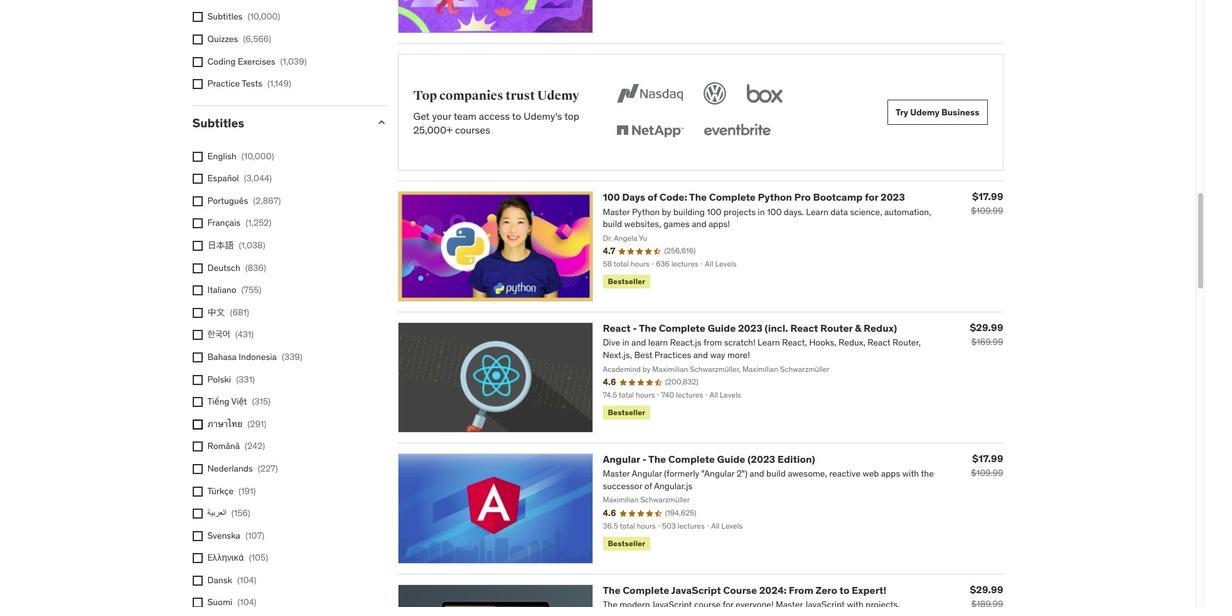 Task type: locate. For each thing, give the bounding box(es) containing it.
course
[[723, 584, 757, 597]]

volkswagen image
[[702, 80, 729, 108]]

xsmall image for العربية
[[192, 509, 202, 519]]

italiano (755)
[[208, 285, 261, 296]]

100 days of code: the complete python pro bootcamp for 2023
[[603, 191, 905, 204]]

1 vertical spatial udemy
[[911, 107, 940, 118]]

5 xsmall image from the top
[[192, 241, 202, 251]]

4 xsmall image from the top
[[192, 196, 202, 206]]

6 xsmall image from the top
[[192, 330, 202, 341]]

angular - the complete guide (2023 edition) link
[[603, 453, 815, 466]]

subtitles for subtitles
[[192, 115, 244, 130]]

1 vertical spatial guide
[[717, 453, 746, 466]]

$17.99 $109.99 for 100 days of code: the complete python pro bootcamp for 2023
[[971, 190, 1004, 217]]

react
[[603, 322, 631, 335], [791, 322, 818, 335]]

(1,039)
[[280, 56, 307, 67]]

guide
[[708, 322, 736, 335], [717, 453, 746, 466]]

2 $29.99 from the top
[[970, 584, 1004, 596]]

2 $17.99 $109.99 from the top
[[971, 453, 1004, 479]]

0 vertical spatial (10,000)
[[248, 11, 280, 22]]

english (10,000)
[[208, 150, 274, 162]]

xsmall image left practice
[[192, 79, 202, 89]]

(10,000) for english (10,000)
[[242, 150, 274, 162]]

7 xsmall image from the top
[[192, 420, 202, 430]]

router
[[821, 322, 853, 335]]

(10,000)
[[248, 11, 280, 22], [242, 150, 274, 162]]

português
[[208, 195, 248, 206]]

8 xsmall image from the top
[[192, 353, 202, 363]]

-
[[633, 322, 637, 335], [643, 453, 647, 466]]

box image
[[744, 80, 786, 108]]

1 vertical spatial subtitles
[[192, 115, 244, 130]]

1 horizontal spatial react
[[791, 322, 818, 335]]

español
[[208, 173, 239, 184]]

xsmall image for ελληνικά
[[192, 554, 202, 564]]

10 xsmall image from the top
[[192, 398, 202, 408]]

xsmall image for 日本語
[[192, 241, 202, 251]]

1 vertical spatial to
[[840, 584, 850, 597]]

9 xsmall image from the top
[[192, 375, 202, 385]]

the
[[689, 191, 707, 204], [639, 322, 657, 335], [649, 453, 666, 466], [603, 584, 621, 597]]

0 vertical spatial $29.99
[[970, 322, 1004, 334]]

1 vertical spatial -
[[643, 453, 647, 466]]

react - the complete guide 2023 (incl. react router & redux) link
[[603, 322, 897, 335]]

top companies trust udemy get your team access to udemy's top 25,000+ courses
[[413, 88, 580, 136]]

(1,252)
[[246, 217, 271, 229]]

8 xsmall image from the top
[[192, 442, 202, 452]]

2023
[[881, 191, 905, 204], [738, 322, 763, 335]]

netapp image
[[614, 118, 686, 145]]

xsmall image
[[192, 12, 202, 22], [192, 35, 202, 45], [192, 79, 202, 89], [192, 219, 202, 229], [192, 241, 202, 251], [192, 286, 202, 296], [192, 308, 202, 318], [192, 353, 202, 363], [192, 375, 202, 385], [192, 398, 202, 408], [192, 487, 202, 497], [192, 509, 202, 519], [192, 532, 202, 542]]

1 $17.99 from the top
[[973, 190, 1004, 203]]

0 horizontal spatial udemy
[[538, 88, 580, 104]]

(107)
[[246, 530, 264, 542]]

italiano
[[208, 285, 236, 296]]

1 $109.99 from the top
[[971, 206, 1004, 217]]

(1,038)
[[239, 240, 265, 251]]

$17.99 $109.99
[[971, 190, 1004, 217], [971, 453, 1004, 479]]

12 xsmall image from the top
[[192, 599, 202, 608]]

dansk
[[208, 575, 232, 586]]

days
[[622, 191, 646, 204]]

11 xsmall image from the top
[[192, 576, 202, 586]]

xsmall image for svenska
[[192, 532, 202, 542]]

(6,566)
[[243, 33, 271, 45]]

(10,000) up "(6,566)"
[[248, 11, 280, 22]]

xsmall image left italiano
[[192, 286, 202, 296]]

1 xsmall image from the top
[[192, 12, 202, 22]]

xsmall image left tiếng
[[192, 398, 202, 408]]

(10,000) up (3,044)
[[242, 150, 274, 162]]

10 xsmall image from the top
[[192, 554, 202, 564]]

português (2,867)
[[208, 195, 281, 206]]

0 vertical spatial -
[[633, 322, 637, 335]]

français (1,252)
[[208, 217, 271, 229]]

try
[[896, 107, 909, 118]]

practice tests (1,149)
[[208, 78, 291, 89]]

try udemy business link
[[888, 100, 988, 125]]

0 vertical spatial guide
[[708, 322, 736, 335]]

xsmall image left 中文
[[192, 308, 202, 318]]

1 horizontal spatial 2023
[[881, 191, 905, 204]]

2 $109.99 from the top
[[971, 468, 1004, 479]]

9 xsmall image from the top
[[192, 465, 202, 475]]

3 xsmall image from the top
[[192, 174, 202, 184]]

xsmall image left svenska
[[192, 532, 202, 542]]

4 xsmall image from the top
[[192, 219, 202, 229]]

0 horizontal spatial to
[[512, 110, 521, 122]]

0 vertical spatial 2023
[[881, 191, 905, 204]]

xsmall image left français
[[192, 219, 202, 229]]

svenska
[[208, 530, 240, 542]]

guide left (incl.
[[708, 322, 736, 335]]

2 react from the left
[[791, 322, 818, 335]]

2 xsmall image from the top
[[192, 35, 202, 45]]

1 horizontal spatial udemy
[[911, 107, 940, 118]]

1 vertical spatial $17.99 $109.99
[[971, 453, 1004, 479]]

2 xsmall image from the top
[[192, 152, 202, 162]]

5 xsmall image from the top
[[192, 263, 202, 273]]

$109.99 for 100 days of code: the complete python pro bootcamp for 2023
[[971, 206, 1004, 217]]

svenska (107)
[[208, 530, 264, 542]]

2023 right 'for'
[[881, 191, 905, 204]]

xsmall image for coding
[[192, 57, 202, 67]]

1 vertical spatial $29.99
[[970, 584, 1004, 596]]

$17.99
[[973, 190, 1004, 203], [973, 453, 1004, 465]]

companies
[[439, 88, 503, 104]]

subtitles
[[208, 11, 243, 22], [192, 115, 244, 130]]

$17.99 for 100 days of code: the complete python pro bootcamp for 2023
[[973, 190, 1004, 203]]

1 xsmall image from the top
[[192, 57, 202, 67]]

xsmall image left 日本語 in the left of the page
[[192, 241, 202, 251]]

xsmall image left the türkçe
[[192, 487, 202, 497]]

0 horizontal spatial -
[[633, 322, 637, 335]]

13 xsmall image from the top
[[192, 532, 202, 542]]

tests
[[242, 78, 262, 89]]

한국어 (431)
[[208, 329, 254, 341]]

access
[[479, 110, 510, 122]]

6 xsmall image from the top
[[192, 286, 202, 296]]

1 vertical spatial (10,000)
[[242, 150, 274, 162]]

0 vertical spatial udemy
[[538, 88, 580, 104]]

nasdaq image
[[614, 80, 686, 108]]

3 xsmall image from the top
[[192, 79, 202, 89]]

2023 left (incl.
[[738, 322, 763, 335]]

xsmall image
[[192, 57, 202, 67], [192, 152, 202, 162], [192, 174, 202, 184], [192, 196, 202, 206], [192, 263, 202, 273], [192, 330, 202, 341], [192, 420, 202, 430], [192, 442, 202, 452], [192, 465, 202, 475], [192, 554, 202, 564], [192, 576, 202, 586], [192, 599, 202, 608]]

to down the trust
[[512, 110, 521, 122]]

1 $17.99 $109.99 from the top
[[971, 190, 1004, 217]]

0 vertical spatial subtitles
[[208, 11, 243, 22]]

small image
[[375, 116, 388, 129]]

xsmall image for português
[[192, 196, 202, 206]]

udemy inside top companies trust udemy get your team access to udemy's top 25,000+ courses
[[538, 88, 580, 104]]

(2,867)
[[253, 195, 281, 206]]

xsmall image for practice
[[192, 79, 202, 89]]

ภาษาไทย (291)
[[208, 419, 267, 430]]

udemy inside try udemy business link
[[911, 107, 940, 118]]

100 days of code: the complete python pro bootcamp for 2023 link
[[603, 191, 905, 204]]

$169.99
[[972, 337, 1004, 348]]

(10,000) for subtitles (10,000)
[[248, 11, 280, 22]]

(331)
[[236, 374, 255, 385]]

1 horizontal spatial to
[[840, 584, 850, 597]]

0 vertical spatial $109.99
[[971, 206, 1004, 217]]

(755)
[[241, 285, 261, 296]]

subtitles up quizzes
[[208, 11, 243, 22]]

trust
[[506, 88, 535, 104]]

subtitles up english
[[192, 115, 244, 130]]

- for react
[[633, 322, 637, 335]]

xsmall image left bahasa
[[192, 353, 202, 363]]

xsmall image left العربية
[[192, 509, 202, 519]]

python
[[758, 191, 792, 204]]

türkçe
[[208, 486, 234, 497]]

bahasa
[[208, 352, 237, 363]]

guide for 2023
[[708, 322, 736, 335]]

1 horizontal spatial -
[[643, 453, 647, 466]]

quizzes (6,566)
[[208, 33, 271, 45]]

2 $17.99 from the top
[[973, 453, 1004, 465]]

complete
[[709, 191, 756, 204], [659, 322, 706, 335], [669, 453, 715, 466], [623, 584, 670, 597]]

$29.99 for $29.99
[[970, 584, 1004, 596]]

to right zero
[[840, 584, 850, 597]]

$17.99 $109.99 for angular - the complete guide (2023 edition)
[[971, 453, 1004, 479]]

(242)
[[245, 441, 265, 452]]

xsmall image for italiano
[[192, 286, 202, 296]]

&
[[855, 322, 862, 335]]

udemy up top
[[538, 88, 580, 104]]

0 vertical spatial to
[[512, 110, 521, 122]]

1 vertical spatial $17.99
[[973, 453, 1004, 465]]

$109.99
[[971, 206, 1004, 217], [971, 468, 1004, 479]]

xsmall image left the subtitles (10,000)
[[192, 12, 202, 22]]

1 vertical spatial $109.99
[[971, 468, 1004, 479]]

- for angular
[[643, 453, 647, 466]]

xsmall image left quizzes
[[192, 35, 202, 45]]

dansk (104)
[[208, 575, 256, 586]]

0 horizontal spatial react
[[603, 322, 631, 335]]

0 horizontal spatial 2023
[[738, 322, 763, 335]]

11 xsmall image from the top
[[192, 487, 202, 497]]

1 $29.99 from the top
[[970, 322, 1004, 334]]

guide left '(2023'
[[717, 453, 746, 466]]

0 vertical spatial $17.99
[[973, 190, 1004, 203]]

nederlands
[[208, 463, 253, 475]]

of
[[648, 191, 657, 204]]

中文 (681)
[[208, 307, 249, 318]]

ελληνικά
[[208, 553, 244, 564]]

xsmall image left polski
[[192, 375, 202, 385]]

12 xsmall image from the top
[[192, 509, 202, 519]]

udemy right the try
[[911, 107, 940, 118]]

indonesia
[[239, 352, 277, 363]]

pro
[[795, 191, 811, 204]]

7 xsmall image from the top
[[192, 308, 202, 318]]

0 vertical spatial $17.99 $109.99
[[971, 190, 1004, 217]]

exercises
[[238, 56, 275, 67]]



Task type: describe. For each thing, give the bounding box(es) containing it.
xsmall image for tiếng
[[192, 398, 202, 408]]

العربية (156)
[[208, 508, 250, 519]]

xsmall image for polski
[[192, 375, 202, 385]]

top
[[413, 88, 437, 104]]

$109.99 for angular - the complete guide (2023 edition)
[[971, 468, 1004, 479]]

ελληνικά (105)
[[208, 553, 268, 564]]

bootcamp
[[813, 191, 863, 204]]

english
[[208, 150, 237, 162]]

bahasa indonesia (339)
[[208, 352, 303, 363]]

100
[[603, 191, 620, 204]]

javascript
[[671, 584, 721, 597]]

việt
[[231, 396, 247, 408]]

xsmall image for subtitles
[[192, 12, 202, 22]]

xsmall image for quizzes
[[192, 35, 202, 45]]

(291)
[[248, 419, 267, 430]]

1 react from the left
[[603, 322, 631, 335]]

subtitles for subtitles (10,000)
[[208, 11, 243, 22]]

expert!
[[852, 584, 887, 597]]

tiếng
[[208, 396, 229, 408]]

team
[[454, 110, 477, 122]]

(836)
[[245, 262, 266, 273]]

your
[[432, 110, 452, 122]]

edition)
[[778, 453, 815, 466]]

get
[[413, 110, 430, 122]]

redux)
[[864, 322, 897, 335]]

coding exercises (1,039)
[[208, 56, 307, 67]]

español (3,044)
[[208, 173, 272, 184]]

日本語 (1,038)
[[208, 240, 265, 251]]

xsmall image for 中文
[[192, 308, 202, 318]]

xsmall image for türkçe
[[192, 487, 202, 497]]

العربية
[[208, 508, 226, 519]]

tiếng việt (315)
[[208, 396, 271, 408]]

$29.99 for $29.99 $169.99
[[970, 322, 1004, 334]]

(3,044)
[[244, 173, 272, 184]]

courses
[[455, 124, 490, 136]]

xsmall image for deutsch
[[192, 263, 202, 273]]

xsmall image for français
[[192, 219, 202, 229]]

deutsch (836)
[[208, 262, 266, 273]]

türkçe (191)
[[208, 486, 256, 497]]

(incl.
[[765, 322, 788, 335]]

polski
[[208, 374, 231, 385]]

(1,149)
[[267, 78, 291, 89]]

coding
[[208, 56, 236, 67]]

xsmall image for română
[[192, 442, 202, 452]]

business
[[942, 107, 980, 118]]

(227)
[[258, 463, 278, 475]]

xsmall image for nederlands
[[192, 465, 202, 475]]

xsmall image for español
[[192, 174, 202, 184]]

română (242)
[[208, 441, 265, 452]]

français
[[208, 217, 241, 229]]

1 vertical spatial 2023
[[738, 322, 763, 335]]

subtitles button
[[192, 115, 365, 130]]

(104)
[[237, 575, 256, 586]]

română
[[208, 441, 240, 452]]

(105)
[[249, 553, 268, 564]]

for
[[865, 191, 879, 204]]

(191)
[[239, 486, 256, 497]]

$29.99 $169.99
[[970, 322, 1004, 348]]

(315)
[[252, 396, 271, 408]]

angular
[[603, 453, 640, 466]]

the complete javascript course 2024: from zero to expert! link
[[603, 584, 887, 597]]

top
[[565, 110, 580, 122]]

udemy's
[[524, 110, 562, 122]]

to inside top companies trust udemy get your team access to udemy's top 25,000+ courses
[[512, 110, 521, 122]]

angular - the complete guide (2023 edition)
[[603, 453, 815, 466]]

try udemy business
[[896, 107, 980, 118]]

xsmall image for bahasa
[[192, 353, 202, 363]]

eventbrite image
[[702, 118, 774, 145]]

(431)
[[235, 329, 254, 341]]

(339)
[[282, 352, 303, 363]]

(156)
[[232, 508, 250, 519]]

日本語
[[208, 240, 234, 251]]

한국어
[[208, 329, 230, 341]]

quizzes
[[208, 33, 238, 45]]

xsmall image for dansk
[[192, 576, 202, 586]]

deutsch
[[208, 262, 240, 273]]

subtitles (10,000)
[[208, 11, 280, 22]]

xsmall image for english
[[192, 152, 202, 162]]

from
[[789, 584, 814, 597]]

(2023
[[748, 453, 776, 466]]

中文
[[208, 307, 225, 318]]

guide for (2023
[[717, 453, 746, 466]]

xsmall image for ภาษาไทย
[[192, 420, 202, 430]]

(681)
[[230, 307, 249, 318]]

$17.99 for angular - the complete guide (2023 edition)
[[973, 453, 1004, 465]]

zero
[[816, 584, 838, 597]]

xsmall image for 한국어
[[192, 330, 202, 341]]

25,000+
[[413, 124, 453, 136]]

2024:
[[760, 584, 787, 597]]

polski (331)
[[208, 374, 255, 385]]

practice
[[208, 78, 240, 89]]



Task type: vqa. For each thing, say whether or not it's contained in the screenshot.
Level dropdown button
no



